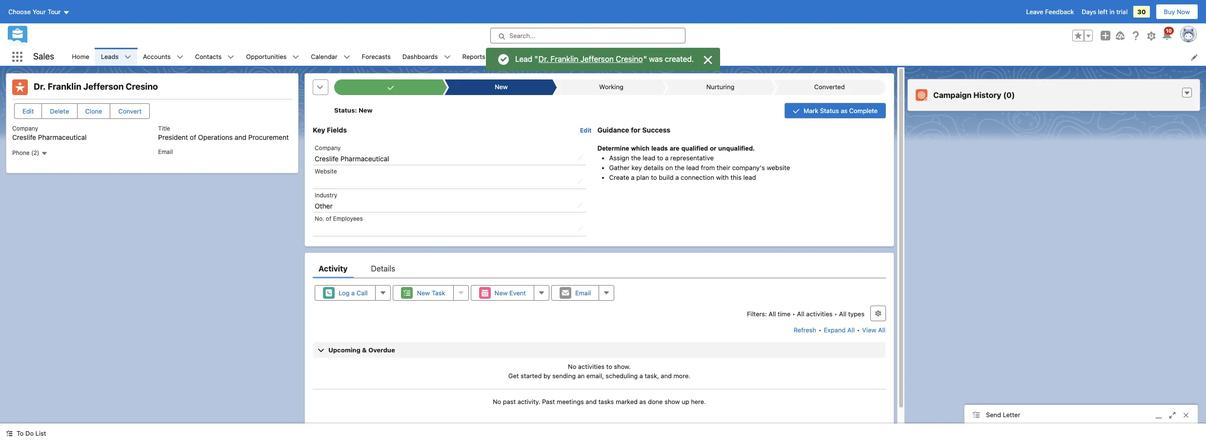 Task type: describe. For each thing, give the bounding box(es) containing it.
all right time
[[797, 310, 804, 318]]

guidance
[[597, 126, 629, 134]]

tab list containing activity
[[313, 259, 886, 278]]

event
[[509, 289, 526, 297]]

types
[[848, 310, 865, 318]]

expand
[[824, 326, 846, 334]]

1 vertical spatial cresino
[[126, 81, 158, 92]]

representative
[[670, 154, 714, 162]]

reports link
[[456, 48, 491, 66]]

lead image
[[12, 80, 28, 95]]

home link
[[66, 48, 95, 66]]

choose your tour
[[8, 8, 61, 16]]

send letter link
[[965, 405, 1198, 426]]

0 horizontal spatial dr.
[[34, 81, 46, 92]]

path options list box
[[334, 80, 886, 95]]

expand all button
[[823, 322, 855, 338]]

dashboards
[[402, 53, 438, 60]]

letter
[[1003, 411, 1020, 419]]

home
[[72, 53, 89, 60]]

mark
[[804, 107, 818, 115]]

create
[[609, 174, 629, 181]]

text default image for accounts
[[176, 54, 183, 61]]

no. of employees
[[315, 215, 363, 223]]

website
[[767, 164, 790, 172]]

and inside title president of operations and procurement
[[235, 133, 246, 142]]

or
[[710, 145, 716, 152]]

leads link
[[95, 48, 124, 66]]

your
[[33, 8, 46, 16]]

working link
[[558, 80, 662, 95]]

details
[[644, 164, 664, 172]]

which
[[631, 145, 649, 152]]

log
[[339, 289, 350, 297]]

dr. franklin jefferson cresino link
[[538, 54, 643, 64]]

forecasts link
[[356, 48, 397, 66]]

text default image inside phone (2) dropdown button
[[41, 150, 48, 157]]

text default image inside to do list button
[[6, 430, 13, 437]]

no for activities
[[568, 363, 576, 371]]

large image
[[702, 54, 714, 66]]

10
[[1166, 28, 1172, 34]]

viewed
[[588, 53, 609, 61]]

phone (2) button
[[12, 149, 48, 157]]

delete
[[50, 107, 69, 115]]

log a call
[[339, 289, 368, 297]]

• up expand
[[834, 310, 837, 318]]

up
[[682, 398, 689, 406]]

sales
[[33, 51, 54, 62]]

• left expand
[[819, 326, 822, 334]]

by
[[543, 372, 551, 380]]

guidance for success
[[597, 126, 670, 134]]

scheduling
[[606, 372, 638, 380]]

1 vertical spatial jefferson
[[83, 81, 124, 92]]

in
[[1109, 8, 1115, 16]]

time
[[778, 310, 791, 318]]

buy now button
[[1156, 4, 1198, 20]]

send
[[986, 411, 1001, 419]]

working
[[599, 83, 623, 91]]

key fields
[[313, 126, 347, 134]]

1 vertical spatial of
[[326, 215, 331, 223]]

dashboards list item
[[397, 48, 456, 66]]

and inside no activities to show. get started by sending an email, scheduling a task, and more.
[[661, 372, 672, 380]]

1 horizontal spatial pharmaceutical
[[340, 155, 389, 163]]

upcoming & overdue
[[328, 346, 395, 354]]

convert button
[[110, 103, 150, 119]]

recently
[[560, 53, 586, 61]]

all left types
[[839, 310, 846, 318]]

for
[[631, 126, 641, 134]]

calendar link
[[305, 48, 343, 66]]

text default image left created.
[[655, 54, 662, 60]]

a inside button
[[351, 289, 355, 297]]

a left plan on the top right of the page
[[631, 174, 635, 181]]

leads
[[101, 53, 119, 60]]

1 horizontal spatial and
[[586, 398, 597, 406]]

connection
[[681, 174, 714, 181]]

10 button
[[1161, 27, 1174, 41]]

|
[[611, 53, 613, 61]]

marked
[[616, 398, 638, 406]]

lead " dr. franklin jefferson cresino " was created.
[[515, 55, 694, 64]]

dr. franklin jefferson cresino
[[34, 81, 158, 92]]

activity
[[319, 264, 348, 273]]

0 vertical spatial the
[[631, 154, 641, 162]]

refresh • expand all • view all
[[794, 326, 886, 334]]

unqualified.
[[718, 145, 755, 152]]

:
[[355, 106, 357, 114]]

president
[[158, 133, 188, 142]]

success
[[642, 126, 670, 134]]

overdue
[[368, 346, 395, 354]]

all right view at the bottom right of the page
[[878, 326, 886, 334]]

opportunities link
[[240, 48, 292, 66]]

accounts list item
[[137, 48, 189, 66]]

view all link
[[862, 322, 886, 338]]

• right time
[[792, 310, 795, 318]]

accounts link
[[137, 48, 176, 66]]

buy
[[1164, 8, 1175, 16]]

reports
[[462, 53, 485, 60]]

products
[[615, 53, 642, 61]]

email inside button
[[575, 289, 591, 297]]

leads list item
[[95, 48, 137, 66]]

now
[[1177, 8, 1190, 16]]

0 vertical spatial to
[[657, 154, 663, 162]]

forecasts
[[362, 53, 391, 60]]

dashboards link
[[397, 48, 444, 66]]

past
[[542, 398, 555, 406]]

log a call button
[[315, 285, 376, 301]]

an
[[578, 372, 585, 380]]

buy now
[[1164, 8, 1190, 16]]

from
[[701, 164, 715, 172]]

their
[[717, 164, 730, 172]]

done
[[648, 398, 663, 406]]

phone
[[12, 149, 30, 157]]

activities inside no activities to show. get started by sending an email, scheduling a task, and more.
[[578, 363, 605, 371]]

with
[[716, 174, 729, 181]]

contacts link
[[189, 48, 228, 66]]



Task type: vqa. For each thing, say whether or not it's contained in the screenshot.
Product related to Product Description
no



Task type: locate. For each thing, give the bounding box(es) containing it.
email button
[[551, 285, 599, 301]]

franklin down search... button
[[551, 55, 578, 64]]

0 horizontal spatial creslife
[[12, 133, 36, 142]]

new left task
[[417, 289, 430, 297]]

search...
[[509, 32, 535, 40]]

0 horizontal spatial franklin
[[48, 81, 81, 92]]

0 vertical spatial activities
[[806, 310, 833, 318]]

nurturing link
[[668, 80, 771, 95]]

details link
[[371, 259, 395, 278]]

the right on
[[675, 164, 685, 172]]

task
[[432, 289, 445, 297]]

pharmaceutical down fields
[[340, 155, 389, 163]]

clone button
[[77, 103, 110, 119]]

choose
[[8, 8, 31, 16]]

more.
[[673, 372, 690, 380]]

do
[[25, 430, 34, 438]]

1 vertical spatial dr.
[[34, 81, 46, 92]]

opportunities
[[246, 53, 287, 60]]

new for new event
[[495, 289, 508, 297]]

to down leads
[[657, 154, 663, 162]]

1 horizontal spatial activities
[[806, 310, 833, 318]]

are
[[670, 145, 679, 152]]

sending
[[552, 372, 576, 380]]

0 horizontal spatial as
[[639, 398, 646, 406]]

a right build
[[675, 174, 679, 181]]

plan
[[636, 174, 649, 181]]

calendar list item
[[305, 48, 356, 66]]

0 horizontal spatial the
[[631, 154, 641, 162]]

to left the show. at the bottom right of the page
[[606, 363, 612, 371]]

new right :
[[359, 106, 372, 114]]

text default image
[[124, 54, 131, 61], [444, 54, 451, 61], [1184, 90, 1190, 97], [41, 150, 48, 157], [6, 430, 13, 437]]

to do list button
[[0, 424, 52, 443]]

quotes
[[510, 53, 531, 60]]

the up key on the right
[[631, 154, 641, 162]]

edit down lead icon
[[22, 107, 34, 115]]

past
[[503, 398, 516, 406]]

new left event
[[495, 289, 508, 297]]

0 horizontal spatial status
[[334, 106, 355, 114]]

0 vertical spatial lead
[[643, 154, 655, 162]]

1 horizontal spatial status
[[820, 107, 839, 115]]

0 vertical spatial as
[[841, 107, 847, 115]]

2 horizontal spatial and
[[661, 372, 672, 380]]

key
[[631, 164, 642, 172]]

creslife up the website
[[315, 155, 339, 163]]

jefferson inside success alert dialog
[[580, 55, 614, 64]]

cresino
[[616, 55, 643, 64], [126, 81, 158, 92]]

0 horizontal spatial of
[[190, 133, 196, 142]]

no up sending
[[568, 363, 576, 371]]

franklin up delete
[[48, 81, 81, 92]]

convert
[[118, 107, 142, 115]]

clone
[[85, 107, 102, 115]]

lead down representative
[[686, 164, 699, 172]]

0 horizontal spatial no
[[493, 398, 501, 406]]

a right log
[[351, 289, 355, 297]]

phone (2)
[[12, 149, 41, 157]]

0 horizontal spatial cresino
[[126, 81, 158, 92]]

company for company creslife pharmaceutical
[[12, 125, 38, 132]]

" right lead
[[534, 55, 538, 64]]

1 horizontal spatial of
[[326, 215, 331, 223]]

franklin inside success alert dialog
[[551, 55, 578, 64]]

status right 'mark'
[[820, 107, 839, 115]]

0 horizontal spatial jefferson
[[83, 81, 124, 92]]

a up on
[[665, 154, 669, 162]]

creslife up phone (2)
[[12, 133, 36, 142]]

text default image for contacts
[[228, 54, 234, 61]]

company's
[[732, 164, 765, 172]]

*
[[555, 53, 558, 61]]

(2)
[[31, 149, 39, 157]]

to down details
[[651, 174, 657, 181]]

1 horizontal spatial lead
[[686, 164, 699, 172]]

to inside no activities to show. get started by sending an email, scheduling a task, and more.
[[606, 363, 612, 371]]

group
[[1072, 30, 1093, 41]]

1 horizontal spatial as
[[841, 107, 847, 115]]

activities up email,
[[578, 363, 605, 371]]

creslife pharmaceutical
[[315, 155, 389, 163]]

new inside button
[[417, 289, 430, 297]]

email,
[[586, 372, 604, 380]]

list
[[66, 48, 1206, 66]]

1 vertical spatial the
[[675, 164, 685, 172]]

tab list
[[313, 259, 886, 278]]

filters: all time • all activities • all types
[[747, 310, 865, 318]]

• left view at the bottom right of the page
[[857, 326, 860, 334]]

text default image for calendar
[[343, 54, 350, 61]]

0 vertical spatial jefferson
[[580, 55, 614, 64]]

send letter
[[986, 411, 1020, 419]]

and
[[235, 133, 246, 142], [661, 372, 672, 380], [586, 398, 597, 406]]

text default image
[[655, 54, 662, 60], [176, 54, 183, 61], [228, 54, 234, 61], [292, 54, 299, 61], [343, 54, 350, 61]]

leave feedback
[[1026, 8, 1074, 16]]

1 vertical spatial edit
[[580, 127, 592, 134]]

0 vertical spatial cresino
[[616, 55, 643, 64]]

2 horizontal spatial lead
[[743, 174, 756, 181]]

0 vertical spatial email
[[158, 148, 173, 156]]

" left was
[[643, 55, 647, 64]]

(0)
[[1003, 91, 1015, 100]]

1 vertical spatial franklin
[[48, 81, 81, 92]]

success alert dialog
[[486, 48, 720, 71]]

and right task,
[[661, 372, 672, 380]]

1 horizontal spatial creslife
[[315, 155, 339, 163]]

1 vertical spatial no
[[493, 398, 501, 406]]

0 horizontal spatial company
[[12, 125, 38, 132]]

the
[[631, 154, 641, 162], [675, 164, 685, 172]]

company
[[12, 125, 38, 132], [315, 144, 341, 152]]

1 vertical spatial activities
[[578, 363, 605, 371]]

1 " from the left
[[534, 55, 538, 64]]

company for company
[[315, 144, 341, 152]]

text default image inside opportunities list item
[[292, 54, 299, 61]]

1 horizontal spatial dr.
[[539, 55, 549, 64]]

list item
[[550, 48, 667, 66]]

pharmaceutical
[[38, 133, 87, 142], [340, 155, 389, 163]]

dr. right lead icon
[[34, 81, 46, 92]]

title
[[158, 125, 170, 132]]

as left done
[[639, 398, 646, 406]]

contacts
[[195, 53, 222, 60]]

0 vertical spatial no
[[568, 363, 576, 371]]

* recently viewed | products
[[555, 53, 642, 61]]

creslife inside company creslife pharmaceutical
[[12, 133, 36, 142]]

activities up refresh button
[[806, 310, 833, 318]]

gather
[[609, 164, 630, 172]]

opportunities list item
[[240, 48, 305, 66]]

text default image inside leads list item
[[124, 54, 131, 61]]

activities
[[806, 310, 833, 318], [578, 363, 605, 371]]

cresino up convert button
[[126, 81, 158, 92]]

1 horizontal spatial email
[[575, 289, 591, 297]]

2 vertical spatial to
[[606, 363, 612, 371]]

1 vertical spatial company
[[315, 144, 341, 152]]

text default image inside calendar 'list item'
[[343, 54, 350, 61]]

company down edit button
[[12, 125, 38, 132]]

0 vertical spatial creslife
[[12, 133, 36, 142]]

no left past
[[493, 398, 501, 406]]

company down key fields at the top left
[[315, 144, 341, 152]]

dr. left *
[[539, 55, 549, 64]]

lead up details
[[643, 154, 655, 162]]

show
[[664, 398, 680, 406]]

pharmaceutical down delete
[[38, 133, 87, 142]]

quotes list item
[[504, 48, 550, 66]]

all right expand
[[847, 326, 855, 334]]

lead down company's
[[743, 174, 756, 181]]

1 vertical spatial creslife
[[315, 155, 339, 163]]

1 horizontal spatial jefferson
[[580, 55, 614, 64]]

get
[[508, 372, 519, 380]]

text default image right contacts in the top left of the page
[[228, 54, 234, 61]]

days
[[1082, 8, 1096, 16]]

a inside no activities to show. get started by sending an email, scheduling a task, and more.
[[640, 372, 643, 380]]

no past activity. past meetings and tasks marked as done show up here.
[[493, 398, 706, 406]]

1 horizontal spatial edit
[[580, 127, 592, 134]]

delete button
[[42, 103, 77, 119]]

0 horizontal spatial pharmaceutical
[[38, 133, 87, 142]]

and right operations
[[235, 133, 246, 142]]

new event
[[495, 289, 526, 297]]

and left tasks
[[586, 398, 597, 406]]

0 vertical spatial edit
[[22, 107, 34, 115]]

text default image for opportunities
[[292, 54, 299, 61]]

1 vertical spatial to
[[651, 174, 657, 181]]

list item containing *
[[550, 48, 667, 66]]

creslife
[[12, 133, 36, 142], [315, 155, 339, 163]]

no for past
[[493, 398, 501, 406]]

1 horizontal spatial company
[[315, 144, 341, 152]]

left
[[1098, 8, 1108, 16]]

company inside company creslife pharmaceutical
[[12, 125, 38, 132]]

pharmaceutical inside company creslife pharmaceutical
[[38, 133, 87, 142]]

edit inside button
[[22, 107, 34, 115]]

new down the quotes link
[[495, 83, 508, 91]]

0 horizontal spatial email
[[158, 148, 173, 156]]

meetings
[[557, 398, 584, 406]]

dr. inside success alert dialog
[[539, 55, 549, 64]]

show.
[[614, 363, 631, 371]]

text default image inside contacts list item
[[228, 54, 234, 61]]

new inside button
[[495, 289, 508, 297]]

on
[[665, 164, 673, 172]]

1 vertical spatial lead
[[686, 164, 699, 172]]

1 horizontal spatial "
[[643, 55, 647, 64]]

leave
[[1026, 8, 1043, 16]]

0 vertical spatial company
[[12, 125, 38, 132]]

cresino inside success alert dialog
[[616, 55, 643, 64]]

no inside no activities to show. get started by sending an email, scheduling a task, and more.
[[568, 363, 576, 371]]

text default image right the accounts
[[176, 54, 183, 61]]

new link
[[449, 80, 552, 95]]

1 vertical spatial and
[[661, 372, 672, 380]]

0 vertical spatial of
[[190, 133, 196, 142]]

of right president
[[190, 133, 196, 142]]

no activities to show. get started by sending an email, scheduling a task, and more.
[[508, 363, 690, 380]]

new task button
[[393, 285, 454, 301]]

accounts
[[143, 53, 171, 60]]

details
[[371, 264, 395, 273]]

2 " from the left
[[643, 55, 647, 64]]

of inside title president of operations and procurement
[[190, 133, 196, 142]]

new for new task
[[417, 289, 430, 297]]

as left the complete
[[841, 107, 847, 115]]

text default image inside dashboards list item
[[444, 54, 451, 61]]

0 horizontal spatial edit
[[22, 107, 34, 115]]

of
[[190, 133, 196, 142], [326, 215, 331, 223]]

new task
[[417, 289, 445, 297]]

started
[[521, 372, 542, 380]]

edit
[[22, 107, 34, 115], [580, 127, 592, 134]]

1 vertical spatial email
[[575, 289, 591, 297]]

1 horizontal spatial cresino
[[616, 55, 643, 64]]

status inside button
[[820, 107, 839, 115]]

refresh
[[794, 326, 816, 334]]

new inside path options list box
[[495, 83, 508, 91]]

of right no.
[[326, 215, 331, 223]]

all left time
[[769, 310, 776, 318]]

1 horizontal spatial franklin
[[551, 55, 578, 64]]

1 horizontal spatial no
[[568, 363, 576, 371]]

mark status as complete button
[[784, 103, 886, 119]]

lead
[[515, 55, 532, 64]]

quotes link
[[504, 48, 537, 66]]

0 vertical spatial pharmaceutical
[[38, 133, 87, 142]]

text default image inside accounts list item
[[176, 54, 183, 61]]

list containing home
[[66, 48, 1206, 66]]

reports list item
[[456, 48, 504, 66]]

text default image right calendar
[[343, 54, 350, 61]]

0 vertical spatial dr.
[[539, 55, 549, 64]]

upcoming
[[328, 346, 360, 354]]

was
[[649, 55, 663, 64]]

tasks
[[598, 398, 614, 406]]

0 horizontal spatial "
[[534, 55, 538, 64]]

2 vertical spatial lead
[[743, 174, 756, 181]]

as inside 'mark status as complete' button
[[841, 107, 847, 115]]

1 vertical spatial as
[[639, 398, 646, 406]]

new for new
[[495, 83, 508, 91]]

leave feedback link
[[1026, 8, 1074, 16]]

a left task,
[[640, 372, 643, 380]]

0 horizontal spatial activities
[[578, 363, 605, 371]]

list
[[35, 430, 46, 438]]

1 horizontal spatial the
[[675, 164, 685, 172]]

0 horizontal spatial lead
[[643, 154, 655, 162]]

contacts list item
[[189, 48, 240, 66]]

status up fields
[[334, 106, 355, 114]]

edit left guidance
[[580, 127, 592, 134]]

complete
[[849, 107, 878, 115]]

0 vertical spatial and
[[235, 133, 246, 142]]

as
[[841, 107, 847, 115], [639, 398, 646, 406]]

1 vertical spatial pharmaceutical
[[340, 155, 389, 163]]

cresino right "|"
[[616, 55, 643, 64]]

refresh button
[[793, 322, 817, 338]]

0 horizontal spatial and
[[235, 133, 246, 142]]

0 vertical spatial franklin
[[551, 55, 578, 64]]

2 vertical spatial and
[[586, 398, 597, 406]]

text default image left the calendar link
[[292, 54, 299, 61]]



